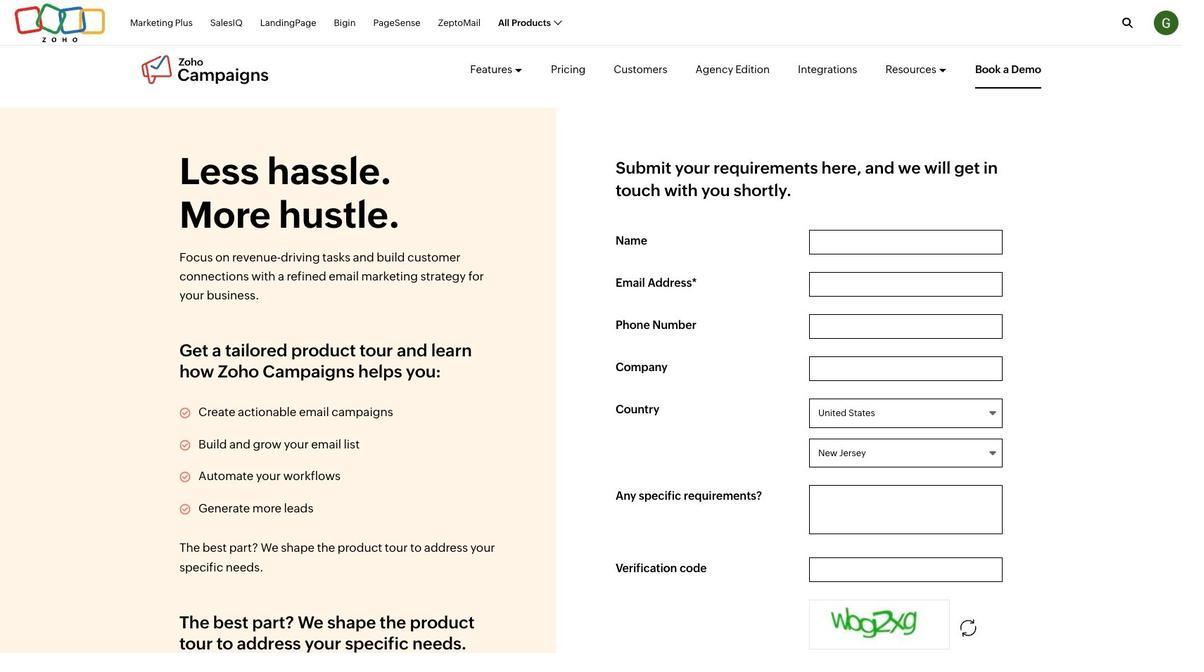 Task type: locate. For each thing, give the bounding box(es) containing it.
gary orlando image
[[1154, 11, 1179, 35]]

None text field
[[809, 273, 1003, 297], [809, 315, 1003, 339], [809, 357, 1003, 382], [809, 558, 1003, 582], [809, 273, 1003, 297], [809, 315, 1003, 339], [809, 357, 1003, 382], [809, 558, 1003, 582]]

None text field
[[809, 230, 1003, 255], [809, 486, 1003, 535], [809, 230, 1003, 255], [809, 486, 1003, 535]]



Task type: describe. For each thing, give the bounding box(es) containing it.
zoho campaigns logo image
[[141, 54, 269, 85]]



Task type: vqa. For each thing, say whether or not it's contained in the screenshot.
text field
yes



